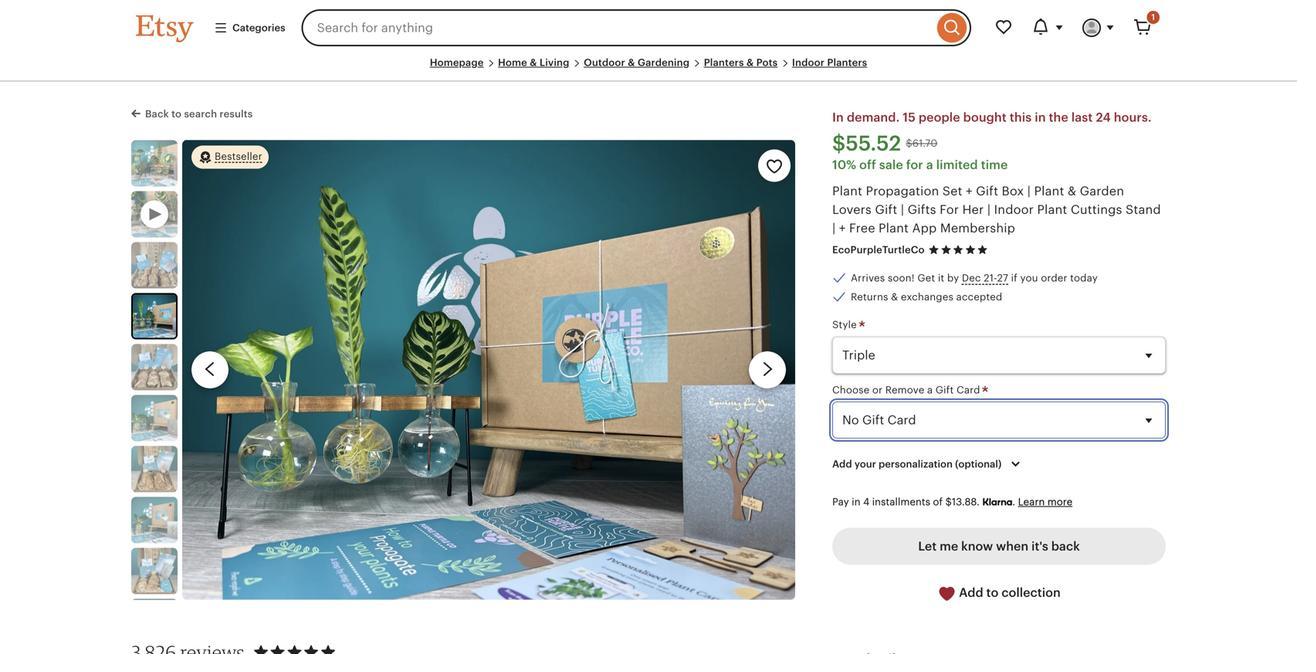 Task type: locate. For each thing, give the bounding box(es) containing it.
1 vertical spatial add
[[959, 586, 984, 600]]

0 vertical spatial indoor
[[792, 57, 825, 68]]

2 planters from the left
[[828, 57, 868, 68]]

bestseller button
[[192, 145, 269, 169]]

1 horizontal spatial to
[[987, 586, 999, 600]]

let me know when it's back button
[[833, 528, 1166, 565]]

21-
[[984, 272, 998, 284]]

planters up 'in' on the top of the page
[[828, 57, 868, 68]]

0 vertical spatial add
[[833, 458, 852, 470]]

2 horizontal spatial gift
[[976, 184, 999, 198]]

indoor down box
[[995, 203, 1034, 217]]

1 horizontal spatial +
[[966, 184, 973, 198]]

home
[[498, 57, 527, 68]]

0 horizontal spatial gift
[[875, 203, 898, 217]]

0 horizontal spatial +
[[839, 221, 846, 235]]

search
[[184, 108, 217, 120]]

0 horizontal spatial in
[[852, 496, 861, 508]]

1 horizontal spatial in
[[1035, 111, 1046, 125]]

gift for set
[[976, 184, 999, 198]]

in
[[1035, 111, 1046, 125], [852, 496, 861, 508]]

1 horizontal spatial gift
[[936, 384, 954, 396]]

plant propagation set gift box plant & garden lovers gift image 4 image
[[131, 344, 178, 390]]

home & living link
[[498, 57, 570, 68]]

to inside back to search results link
[[172, 108, 182, 120]]

$61.70
[[906, 138, 938, 149]]

remove
[[886, 384, 925, 396]]

| right her
[[988, 203, 991, 217]]

0 vertical spatial gift
[[976, 184, 999, 198]]

arrives soon! get it by dec 21-27 if you order today
[[851, 272, 1098, 284]]

1 vertical spatial to
[[987, 586, 999, 600]]

gardening
[[638, 57, 690, 68]]

(optional)
[[956, 458, 1002, 470]]

planters left pots on the top
[[704, 57, 744, 68]]

add your personalization (optional)
[[833, 458, 1002, 470]]

indoor
[[792, 57, 825, 68], [995, 203, 1034, 217]]

klarna
[[983, 496, 1013, 508]]

membership
[[941, 221, 1016, 235]]

menu bar
[[136, 56, 1162, 82]]

gift down propagation
[[875, 203, 898, 217]]

+
[[966, 184, 973, 198], [839, 221, 846, 235]]

to for add
[[987, 586, 999, 600]]

1 horizontal spatial planters
[[828, 57, 868, 68]]

1 vertical spatial in
[[852, 496, 861, 508]]

choose
[[833, 384, 870, 396]]

in left "the"
[[1035, 111, 1046, 125]]

& right returns
[[891, 291, 899, 303]]

0 horizontal spatial add
[[833, 458, 852, 470]]

$55.52
[[833, 132, 902, 155]]

add down know at the right of the page
[[959, 586, 984, 600]]

plant left cuttings
[[1038, 203, 1068, 217]]

0 vertical spatial in
[[1035, 111, 1046, 125]]

& right home
[[530, 57, 537, 68]]

1 vertical spatial indoor
[[995, 203, 1034, 217]]

sale
[[880, 158, 904, 172]]

returns & exchanges accepted
[[851, 291, 1003, 303]]

bestseller
[[215, 150, 262, 162]]

add inside button
[[959, 586, 984, 600]]

& left pots on the top
[[747, 57, 754, 68]]

plant
[[833, 184, 863, 198], [1035, 184, 1065, 198], [1038, 203, 1068, 217], [879, 221, 909, 235]]

app
[[913, 221, 937, 235]]

1 vertical spatial +
[[839, 221, 846, 235]]

1 horizontal spatial indoor
[[995, 203, 1034, 217]]

4
[[864, 496, 870, 508]]

her
[[963, 203, 984, 217]]

& right outdoor
[[628, 57, 635, 68]]

card
[[957, 384, 981, 396]]

none search field inside categories banner
[[302, 9, 972, 46]]

box
[[1002, 184, 1024, 198]]

planters
[[704, 57, 744, 68], [828, 57, 868, 68]]

0 horizontal spatial planters
[[704, 57, 744, 68]]

&
[[530, 57, 537, 68], [628, 57, 635, 68], [747, 57, 754, 68], [1068, 184, 1077, 198], [891, 291, 899, 303]]

0 vertical spatial to
[[172, 108, 182, 120]]

gifts
[[908, 203, 937, 217]]

ecopurpleturtleco link
[[833, 244, 925, 256]]

categories button
[[202, 14, 297, 42]]

add inside dropdown button
[[833, 458, 852, 470]]

1
[[1152, 12, 1156, 22]]

gift up her
[[976, 184, 999, 198]]

free
[[850, 221, 876, 235]]

+ left free
[[839, 221, 846, 235]]

to
[[172, 108, 182, 120], [987, 586, 999, 600]]

$55.52 $61.70
[[833, 132, 938, 155]]

0 horizontal spatial to
[[172, 108, 182, 120]]

people
[[919, 111, 961, 125]]

categories
[[232, 22, 285, 34]]

for
[[907, 158, 924, 172]]

1 horizontal spatial add
[[959, 586, 984, 600]]

add left 'your'
[[833, 458, 852, 470]]

to inside add to collection button
[[987, 586, 999, 600]]

& inside plant propagation set + gift box | plant & garden lovers gift | gifts for her | indoor plant cuttings stand | + free plant app membership
[[1068, 184, 1077, 198]]

pots
[[757, 57, 778, 68]]

0 horizontal spatial indoor
[[792, 57, 825, 68]]

a right 'remove'
[[928, 384, 933, 396]]

& left garden
[[1068, 184, 1077, 198]]

None search field
[[302, 9, 972, 46]]

back
[[145, 108, 169, 120]]

let me know when it's back
[[919, 540, 1080, 553]]

garden
[[1080, 184, 1125, 198]]

plant up the lovers
[[833, 184, 863, 198]]

indoor inside plant propagation set + gift box | plant & garden lovers gift | gifts for her | indoor plant cuttings stand | + free plant app membership
[[995, 203, 1034, 217]]

gift
[[976, 184, 999, 198], [875, 203, 898, 217], [936, 384, 954, 396]]

living
[[540, 57, 570, 68]]

plant propagation set + gift box | plant & garden lovers gift | gifts for her | indoor plant cuttings stand | + free plant app membership
[[833, 184, 1162, 235]]

plant propagation set gift box plant & garden lovers gift triple image
[[182, 140, 796, 600], [133, 295, 176, 338]]

outdoor
[[584, 57, 626, 68]]

to right back
[[172, 108, 182, 120]]

this
[[1010, 111, 1032, 125]]

2 vertical spatial gift
[[936, 384, 954, 396]]

it
[[938, 272, 945, 284]]

to left collection
[[987, 586, 999, 600]]

a right for
[[927, 158, 934, 172]]

gift left card
[[936, 384, 954, 396]]

0 vertical spatial +
[[966, 184, 973, 198]]

in demand. 15 people bought this in the last 24 hours.
[[833, 111, 1152, 125]]

27
[[998, 272, 1009, 284]]

+ right set
[[966, 184, 973, 198]]

limited
[[937, 158, 978, 172]]

1 link
[[1125, 9, 1162, 46]]

off
[[860, 158, 877, 172]]

add to collection button
[[833, 574, 1166, 612]]

indoor right pots on the top
[[792, 57, 825, 68]]

in left 4
[[852, 496, 861, 508]]



Task type: vqa. For each thing, say whether or not it's contained in the screenshot.
AND
no



Task type: describe. For each thing, give the bounding box(es) containing it.
to for back
[[172, 108, 182, 120]]

when
[[997, 540, 1029, 553]]

homepage
[[430, 57, 484, 68]]

indoor planters
[[792, 57, 868, 68]]

in
[[833, 111, 844, 125]]

homepage link
[[430, 57, 484, 68]]

plant propagation set gift box plant & garden lovers gift image 6 image
[[131, 446, 178, 492]]

by
[[948, 272, 960, 284]]

cuttings
[[1071, 203, 1123, 217]]

of
[[933, 496, 943, 508]]

0 horizontal spatial plant propagation set gift box plant & garden lovers gift triple image
[[133, 295, 176, 338]]

.
[[1013, 496, 1016, 508]]

accepted
[[957, 291, 1003, 303]]

set
[[943, 184, 963, 198]]

in inside pay in 4 installments of $13.88. klarna . learn more
[[852, 496, 861, 508]]

back to search results
[[145, 108, 253, 120]]

me
[[940, 540, 959, 553]]

soon! get
[[888, 272, 936, 284]]

0 vertical spatial a
[[927, 158, 934, 172]]

plant up ecopurpleturtleco
[[879, 221, 909, 235]]

add for add to collection
[[959, 586, 984, 600]]

& for home & living
[[530, 57, 537, 68]]

1 vertical spatial gift
[[875, 203, 898, 217]]

15
[[903, 111, 916, 125]]

24
[[1096, 111, 1111, 125]]

arrives
[[851, 272, 885, 284]]

indoor planters link
[[792, 57, 868, 68]]

order
[[1041, 272, 1068, 284]]

propagation
[[866, 184, 940, 198]]

style
[[833, 319, 860, 331]]

ecopurpleturtleco
[[833, 244, 925, 256]]

outdoor & gardening
[[584, 57, 690, 68]]

choose or remove a gift card
[[833, 384, 983, 396]]

plant propagation set gift box plant & garden lovers gift double image
[[131, 395, 178, 441]]

hours.
[[1114, 111, 1152, 125]]

learn more button
[[1018, 496, 1073, 508]]

& for returns & exchanges accepted
[[891, 291, 899, 303]]

bought
[[964, 111, 1007, 125]]

plant propagation set gift box plant & garden lovers gift image 8 image
[[131, 548, 178, 594]]

stand
[[1126, 203, 1162, 217]]

returns
[[851, 291, 889, 303]]

plant propagation set gift box plant & garden lovers gift image 2 image
[[131, 242, 178, 288]]

plant right box
[[1035, 184, 1065, 198]]

1 horizontal spatial plant propagation set gift box plant & garden lovers gift triple image
[[182, 140, 796, 600]]

or
[[873, 384, 883, 396]]

planters & pots link
[[704, 57, 778, 68]]

pay
[[833, 496, 849, 508]]

installments
[[873, 496, 931, 508]]

plant propagation set gift box plant & garden lovers gift single image
[[131, 497, 178, 543]]

& for planters & pots
[[747, 57, 754, 68]]

1 planters from the left
[[704, 57, 744, 68]]

let
[[919, 540, 937, 553]]

10%
[[833, 158, 857, 172]]

dec
[[962, 272, 981, 284]]

back to search results link
[[131, 105, 253, 121]]

add to collection
[[956, 586, 1061, 600]]

categories banner
[[108, 0, 1190, 56]]

| down the lovers
[[833, 221, 836, 235]]

planters & pots
[[704, 57, 778, 68]]

Search for anything text field
[[302, 9, 934, 46]]

10% off sale for a limited time
[[833, 158, 1008, 172]]

collection
[[1002, 586, 1061, 600]]

last
[[1072, 111, 1093, 125]]

gift for remove
[[936, 384, 954, 396]]

plant propagation set gift box plant & garden lovers gift ultimate set of 3 image
[[131, 140, 178, 186]]

back
[[1052, 540, 1080, 553]]

for
[[940, 203, 959, 217]]

$13.88.
[[946, 496, 980, 508]]

add for add your personalization (optional)
[[833, 458, 852, 470]]

pay in 4 installments of $13.88. klarna . learn more
[[833, 496, 1073, 508]]

results
[[220, 108, 253, 120]]

today
[[1071, 272, 1098, 284]]

add your personalization (optional) button
[[821, 448, 1037, 480]]

demand.
[[847, 111, 900, 125]]

time
[[981, 158, 1008, 172]]

you
[[1021, 272, 1039, 284]]

lovers
[[833, 203, 872, 217]]

exchanges
[[901, 291, 954, 303]]

more
[[1048, 496, 1073, 508]]

outdoor & gardening link
[[584, 57, 690, 68]]

1 vertical spatial a
[[928, 384, 933, 396]]

| down propagation
[[901, 203, 905, 217]]

if
[[1012, 272, 1018, 284]]

home & living
[[498, 57, 570, 68]]

the
[[1049, 111, 1069, 125]]

personalization
[[879, 458, 953, 470]]

menu bar containing homepage
[[136, 56, 1162, 82]]

learn
[[1018, 496, 1045, 508]]

& for outdoor & gardening
[[628, 57, 635, 68]]

| right box
[[1028, 184, 1031, 198]]

it's
[[1032, 540, 1049, 553]]

know
[[962, 540, 994, 553]]



